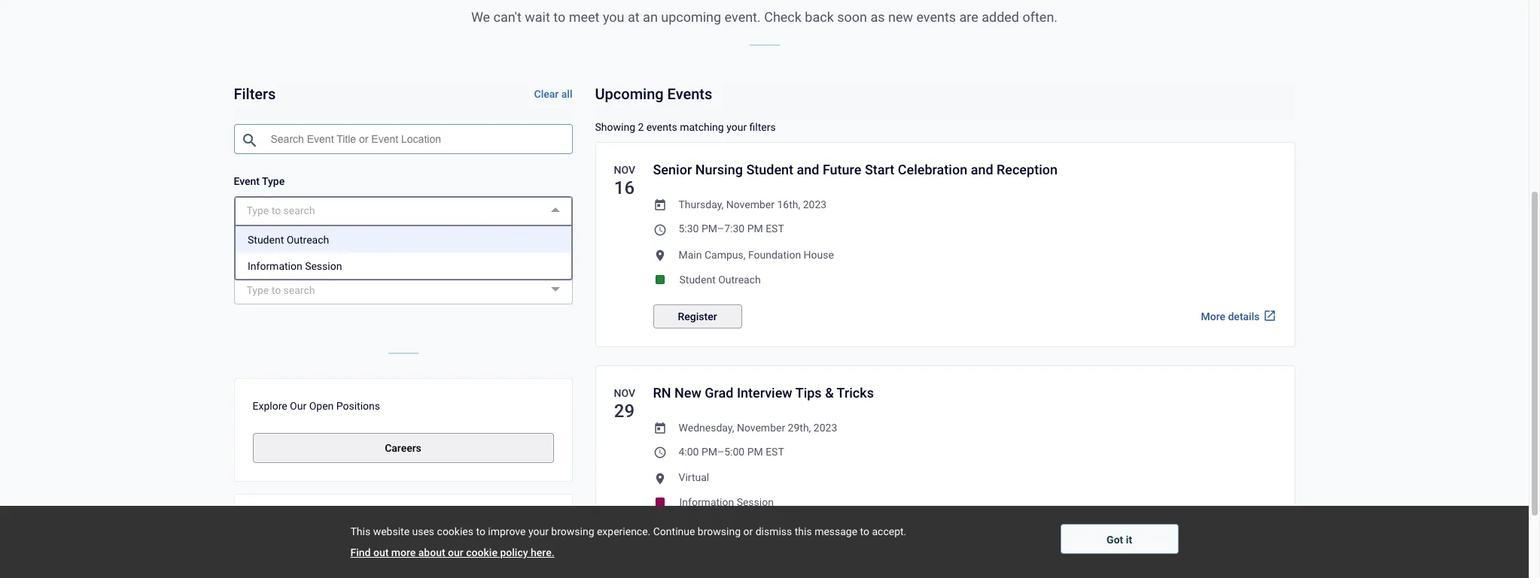 Task type: locate. For each thing, give the bounding box(es) containing it.
got it button
[[1061, 525, 1179, 555]]

events right 2
[[647, 121, 677, 133]]

date image up time image
[[653, 422, 667, 436]]

type
[[262, 175, 285, 188], [247, 205, 269, 217], [247, 285, 269, 297]]

to
[[554, 9, 566, 25], [272, 205, 281, 217], [272, 285, 281, 297], [476, 526, 486, 538], [860, 526, 870, 538]]

2 browsing from the left
[[698, 526, 741, 538]]

register left or
[[678, 534, 717, 546]]

search down area
[[284, 285, 315, 297]]

about
[[308, 517, 337, 529]]

1 vertical spatial type to search
[[247, 285, 315, 297]]

type right event
[[262, 175, 285, 188]]

professional area
[[234, 254, 318, 266]]

1 vertical spatial november
[[737, 422, 785, 434]]

student up the professional
[[247, 234, 284, 246]]

nov 29
[[614, 388, 635, 422]]

0 vertical spatial type
[[262, 175, 285, 188]]

– for 29
[[718, 446, 724, 459]]

you
[[603, 9, 625, 25]]

est down wednesday, november 29th, 2023
[[766, 446, 784, 459]]

0 vertical spatial outreach
[[286, 234, 329, 246]]

check
[[764, 9, 802, 25]]

1 vertical spatial nov
[[614, 388, 635, 400]]

0 vertical spatial est
[[766, 223, 784, 235]]

area
[[296, 254, 318, 266]]

0 vertical spatial session
[[305, 260, 342, 272]]

homepage
[[377, 559, 429, 571]]

this website uses cookies to improve your browsing experience. continue browsing or dismiss this message to accept.
[[350, 526, 907, 538]]

1 vertical spatial search
[[284, 285, 315, 297]]

here.
[[531, 547, 555, 559]]

student outreach up professional area
[[247, 234, 329, 246]]

2 vertical spatial type
[[247, 285, 269, 297]]

16th,
[[777, 199, 801, 211]]

register down the main at the top of the page
[[678, 311, 717, 323]]

0 horizontal spatial information session
[[247, 260, 342, 272]]

type for event type
[[247, 205, 269, 217]]

0 vertical spatial search
[[284, 205, 315, 217]]

campus,
[[705, 249, 746, 261]]

0 horizontal spatial and
[[797, 162, 819, 178]]

rn
[[653, 385, 671, 401]]

filters
[[750, 121, 776, 133]]

wait
[[525, 9, 550, 25]]

homepage link
[[253, 550, 554, 579]]

1 horizontal spatial session
[[737, 497, 774, 509]]

1 vertical spatial est
[[766, 446, 784, 459]]

more
[[391, 547, 416, 559]]

date image up time icon
[[653, 199, 667, 213]]

0 horizontal spatial your
[[528, 526, 549, 538]]

clear all
[[534, 88, 573, 100]]

to down 'event type'
[[272, 205, 281, 217]]

session right the professional
[[305, 260, 342, 272]]

row group
[[235, 227, 571, 279]]

est for 16
[[766, 223, 784, 235]]

student outreach down campus,
[[679, 274, 761, 286]]

search for type
[[284, 205, 315, 217]]

student
[[746, 162, 794, 178], [247, 234, 284, 246], [679, 274, 716, 286]]

out
[[373, 547, 389, 559]]

about
[[418, 547, 445, 559]]

rn new grad interview tips & tricks
[[653, 385, 874, 401]]

0 horizontal spatial events
[[647, 121, 677, 133]]

november down rn new grad interview tips & tricks
[[737, 422, 785, 434]]

0 horizontal spatial information
[[247, 260, 302, 272]]

search up area
[[284, 205, 315, 217]]

2 est from the top
[[766, 446, 784, 459]]

open in new tab image
[[1263, 309, 1277, 323]]

0 vertical spatial information
[[247, 260, 302, 272]]

browsing up here.
[[551, 526, 594, 538]]

outreach inside row group
[[286, 234, 329, 246]]

1 vertical spatial student
[[247, 234, 284, 246]]

– up campus,
[[718, 223, 724, 235]]

1 est from the top
[[766, 223, 784, 235]]

find
[[350, 547, 371, 559]]

upcoming
[[661, 9, 721, 25]]

november up 7:30
[[726, 199, 775, 211]]

soon
[[837, 9, 867, 25]]

type down 'event type'
[[247, 205, 269, 217]]

filters
[[234, 85, 276, 103]]

browsing left or
[[698, 526, 741, 538]]

information session
[[247, 260, 342, 272], [679, 497, 774, 509]]

0 vertical spatial 2023
[[803, 199, 827, 211]]

session up or
[[737, 497, 774, 509]]

0 vertical spatial information session
[[247, 260, 342, 272]]

1 register link from the top
[[653, 305, 742, 329]]

time image
[[653, 447, 667, 460]]

showing 2 events matching your filters
[[595, 121, 776, 133]]

search
[[284, 205, 315, 217], [284, 285, 315, 297]]

0 vertical spatial –
[[718, 223, 724, 235]]

open
[[309, 401, 334, 413]]

wednesday, november 29th, 2023
[[679, 422, 837, 434]]

est up foundation
[[766, 223, 784, 235]]

nov for 16
[[614, 164, 635, 176]]

1 horizontal spatial and
[[971, 162, 994, 178]]

type down the professional
[[247, 285, 269, 297]]

meet
[[569, 9, 600, 25]]

1 register from the top
[[678, 311, 717, 323]]

1 vertical spatial 2023
[[814, 422, 837, 434]]

2023 right 29th,
[[814, 422, 837, 434]]

nov up 16
[[614, 164, 635, 176]]

1 nov from the top
[[614, 164, 635, 176]]

0 vertical spatial date image
[[653, 199, 667, 213]]

0 horizontal spatial outreach
[[286, 234, 329, 246]]

type to search for area
[[247, 285, 315, 297]]

events
[[917, 9, 956, 25], [647, 121, 677, 133]]

register link left or
[[653, 528, 742, 552]]

we
[[471, 9, 490, 25]]

student up thursday, november 16th, 2023
[[746, 162, 794, 178]]

1 vertical spatial more
[[282, 517, 306, 529]]

november
[[726, 199, 775, 211], [737, 422, 785, 434]]

1 horizontal spatial student outreach
[[679, 274, 761, 286]]

0 horizontal spatial session
[[305, 260, 342, 272]]

nov for 29
[[614, 388, 635, 400]]

type to search
[[247, 205, 315, 217], [247, 285, 315, 297]]

future
[[823, 162, 862, 178]]

outreach up area
[[286, 234, 329, 246]]

1 vertical spatial information session
[[679, 497, 774, 509]]

2 search from the top
[[284, 285, 315, 297]]

pm
[[702, 223, 718, 235], [747, 223, 763, 235], [702, 446, 718, 459], [747, 446, 763, 459]]

and
[[797, 162, 819, 178], [971, 162, 994, 178]]

at
[[628, 9, 640, 25]]

0 vertical spatial nov
[[614, 164, 635, 176]]

tips
[[796, 385, 822, 401]]

2 date image from the top
[[653, 422, 667, 436]]

0 vertical spatial events
[[917, 9, 956, 25]]

1 horizontal spatial browsing
[[698, 526, 741, 538]]

0 vertical spatial november
[[726, 199, 775, 211]]

1 horizontal spatial information
[[679, 497, 734, 509]]

and left reception
[[971, 162, 994, 178]]

main campus, foundation house
[[679, 249, 834, 261]]

1 vertical spatial date image
[[653, 422, 667, 436]]

1 type to search from the top
[[247, 205, 315, 217]]

search image
[[241, 132, 259, 150]]

senior
[[653, 162, 692, 178]]

0 vertical spatial more
[[1201, 311, 1226, 323]]

more left details
[[1201, 311, 1226, 323]]

events left are
[[917, 9, 956, 25]]

more details link
[[1201, 306, 1277, 326]]

can't
[[494, 9, 522, 25]]

0 vertical spatial type to search
[[247, 205, 315, 217]]

student down the main at the top of the page
[[679, 274, 716, 286]]

1 vertical spatial your
[[528, 526, 549, 538]]

est
[[766, 223, 784, 235], [766, 446, 784, 459]]

event.
[[725, 9, 761, 25]]

0 vertical spatial register
[[678, 311, 717, 323]]

outreach down campus,
[[718, 274, 761, 286]]

1 vertical spatial student outreach
[[679, 274, 761, 286]]

1 – from the top
[[718, 223, 724, 235]]

more right "learn"
[[282, 517, 306, 529]]

and left future at the right of the page
[[797, 162, 819, 178]]

None field
[[247, 198, 356, 226]]

virtual
[[679, 472, 709, 484]]

your left filters
[[727, 121, 747, 133]]

we can't wait to meet you at an upcoming event. check back soon as new events are added often.
[[471, 9, 1058, 25]]

2 register link from the top
[[653, 528, 742, 552]]

– down wednesday,
[[718, 446, 724, 459]]

1 date image from the top
[[653, 199, 667, 213]]

main
[[679, 249, 702, 261]]

dismiss
[[756, 526, 792, 538]]

foundation
[[748, 249, 801, 261]]

reception
[[997, 162, 1058, 178]]

this
[[350, 526, 371, 538]]

cleveland
[[339, 517, 385, 529]]

0 vertical spatial student
[[746, 162, 794, 178]]

16
[[614, 178, 635, 199]]

your
[[727, 121, 747, 133], [528, 526, 549, 538]]

are
[[960, 9, 979, 25]]

showing
[[595, 121, 635, 133]]

outreach
[[286, 234, 329, 246], [718, 274, 761, 286]]

1 search from the top
[[284, 205, 315, 217]]

2023 right 16th,
[[803, 199, 827, 211]]

browsing
[[551, 526, 594, 538], [698, 526, 741, 538]]

search for area
[[284, 285, 315, 297]]

2 type to search from the top
[[247, 285, 315, 297]]

1 horizontal spatial outreach
[[718, 274, 761, 286]]

&
[[825, 385, 834, 401]]

1 vertical spatial type
[[247, 205, 269, 217]]

2 register from the top
[[678, 534, 717, 546]]

0 horizontal spatial student
[[247, 234, 284, 246]]

0 vertical spatial your
[[727, 121, 747, 133]]

cookies
[[437, 526, 474, 538]]

0 vertical spatial register link
[[653, 305, 742, 329]]

1 vertical spatial session
[[737, 497, 774, 509]]

nursing
[[695, 162, 743, 178]]

2 nov from the top
[[614, 388, 635, 400]]

to up cookie in the bottom of the page
[[476, 526, 486, 538]]

clear all link
[[534, 85, 573, 103]]

7:30
[[724, 223, 745, 235]]

date image
[[653, 199, 667, 213], [653, 422, 667, 436]]

continue
[[653, 526, 695, 538]]

type to search down professional area
[[247, 285, 315, 297]]

nov up the 29
[[614, 388, 635, 400]]

your up here.
[[528, 526, 549, 538]]

0 horizontal spatial student outreach
[[247, 234, 329, 246]]

1 vertical spatial –
[[718, 446, 724, 459]]

1 vertical spatial information
[[679, 497, 734, 509]]

register for 16
[[678, 311, 717, 323]]

positions
[[336, 401, 380, 413]]

0 horizontal spatial browsing
[[551, 526, 594, 538]]

1 horizontal spatial student
[[679, 274, 716, 286]]

2 – from the top
[[718, 446, 724, 459]]

to down professional area
[[272, 285, 281, 297]]

1 vertical spatial register link
[[653, 528, 742, 552]]

register link for 29
[[653, 528, 742, 552]]

1 vertical spatial outreach
[[718, 274, 761, 286]]

est for 29
[[766, 446, 784, 459]]

register link down the main at the top of the page
[[653, 305, 742, 329]]

1 vertical spatial register
[[678, 534, 717, 546]]

pm right 4:00
[[702, 446, 718, 459]]

type to search down 'event type'
[[247, 205, 315, 217]]



Task type: vqa. For each thing, say whether or not it's contained in the screenshot.
2nd The More Details from the top
no



Task type: describe. For each thing, give the bounding box(es) containing it.
29
[[614, 401, 635, 422]]

website
[[373, 526, 410, 538]]

type to search for type
[[247, 205, 315, 217]]

1 horizontal spatial events
[[917, 9, 956, 25]]

uses
[[412, 526, 434, 538]]

upcoming events
[[595, 85, 712, 103]]

information session inside row group
[[247, 260, 342, 272]]

thursday, november 16th, 2023
[[679, 199, 827, 211]]

2 horizontal spatial student
[[746, 162, 794, 178]]

our
[[290, 401, 307, 413]]

start
[[865, 162, 895, 178]]

location image
[[653, 249, 667, 263]]

professional
[[234, 254, 293, 266]]

5:00
[[724, 446, 745, 459]]

added
[[982, 9, 1019, 25]]

careers link
[[253, 434, 554, 464]]

location image
[[653, 473, 667, 486]]

as
[[871, 9, 885, 25]]

2023 for 29
[[814, 422, 837, 434]]

tricks
[[837, 385, 874, 401]]

4:00
[[679, 446, 699, 459]]

celebration
[[898, 162, 968, 178]]

to left accept.
[[860, 526, 870, 538]]

to right wait
[[554, 9, 566, 25]]

november for 29
[[737, 422, 785, 434]]

5:30 pm – 7:30 pm est
[[679, 223, 784, 235]]

policy
[[500, 547, 528, 559]]

got it
[[1107, 534, 1133, 546]]

experience.
[[597, 526, 651, 538]]

all
[[561, 88, 573, 100]]

1 vertical spatial events
[[647, 121, 677, 133]]

pm right 5:00
[[747, 446, 763, 459]]

nov 16
[[614, 164, 635, 199]]

grad
[[705, 385, 734, 401]]

an
[[643, 9, 658, 25]]

it
[[1126, 534, 1133, 546]]

new
[[888, 9, 913, 25]]

house
[[804, 249, 834, 261]]

events
[[668, 85, 712, 103]]

cookie
[[466, 547, 498, 559]]

date image for 16
[[653, 199, 667, 213]]

details
[[1228, 311, 1260, 323]]

find out more about our cookie policy here. link
[[350, 546, 1037, 561]]

interview
[[737, 385, 793, 401]]

clear
[[534, 88, 559, 100]]

Search Event Title or Event Location text field
[[265, 125, 572, 154]]

clinic
[[387, 517, 413, 529]]

november for 16
[[726, 199, 775, 211]]

29th,
[[788, 422, 811, 434]]

– for 16
[[718, 223, 724, 235]]

type for professional area
[[247, 285, 269, 297]]

row group containing student outreach
[[235, 227, 571, 279]]

accept.
[[872, 526, 907, 538]]

1 and from the left
[[797, 162, 819, 178]]

1 horizontal spatial your
[[727, 121, 747, 133]]

got
[[1107, 534, 1124, 546]]

explore
[[253, 401, 287, 413]]

information inside row group
[[247, 260, 302, 272]]

learn more about cleveland clinic
[[253, 517, 413, 529]]

time image
[[653, 223, 667, 237]]

learn
[[253, 517, 279, 529]]

5:30
[[679, 223, 699, 235]]

1 horizontal spatial more
[[1201, 311, 1226, 323]]

this
[[795, 526, 812, 538]]

register for 29
[[678, 534, 717, 546]]

1 horizontal spatial information session
[[679, 497, 774, 509]]

0 horizontal spatial more
[[282, 517, 306, 529]]

register link for 16
[[653, 305, 742, 329]]

wednesday,
[[679, 422, 734, 434]]

our
[[448, 547, 464, 559]]

2
[[638, 121, 644, 133]]

event type
[[234, 175, 285, 188]]

2 and from the left
[[971, 162, 994, 178]]

2023 for 16
[[803, 199, 827, 211]]

matching
[[680, 121, 724, 133]]

improve
[[488, 526, 526, 538]]

0 vertical spatial student outreach
[[247, 234, 329, 246]]

thursday,
[[679, 199, 724, 211]]

message
[[815, 526, 858, 538]]

find out more about our cookie policy here.
[[350, 547, 555, 559]]

pm right 7:30
[[747, 223, 763, 235]]

careers
[[385, 443, 422, 455]]

1 browsing from the left
[[551, 526, 594, 538]]

2 vertical spatial student
[[679, 274, 716, 286]]

senior nursing student and future start celebration and reception
[[653, 162, 1058, 178]]

more details
[[1201, 311, 1260, 323]]

date image for 29
[[653, 422, 667, 436]]

back
[[805, 9, 834, 25]]

4:00 pm – 5:00 pm est
[[679, 446, 784, 459]]

event
[[234, 175, 260, 188]]

new
[[675, 385, 702, 401]]

pm right the 5:30
[[702, 223, 718, 235]]

explore our open positions careers
[[253, 401, 422, 455]]



